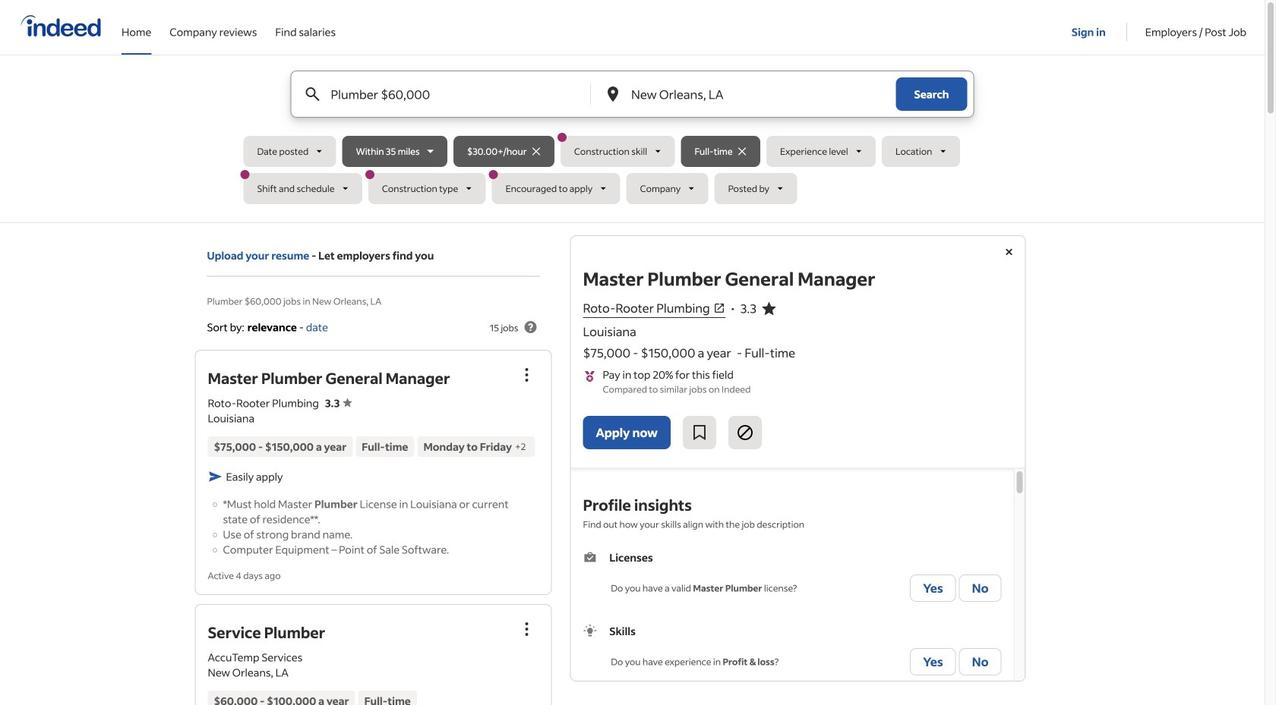 Task type: vqa. For each thing, say whether or not it's contained in the screenshot.
3.3 out of five stars rating icon
yes



Task type: describe. For each thing, give the bounding box(es) containing it.
job actions for service plumber is collapsed image
[[518, 621, 536, 639]]

3.3 out of five stars rating image
[[325, 396, 352, 410]]

roto-rooter plumbing (opens in a new tab) image
[[713, 302, 725, 314]]

skills group
[[583, 624, 1002, 679]]

licenses group
[[583, 550, 1002, 606]]

job actions for master plumber general manager is collapsed image
[[518, 366, 536, 384]]

help icon image
[[522, 318, 540, 337]]



Task type: locate. For each thing, give the bounding box(es) containing it.
None search field
[[240, 71, 1022, 210]]

Edit location text field
[[628, 71, 866, 117]]

save this job image
[[691, 424, 709, 442]]

close job details image
[[1000, 243, 1019, 261]]

search: Job title, keywords, or company text field
[[328, 71, 565, 117]]

not interested image
[[736, 424, 754, 442]]



